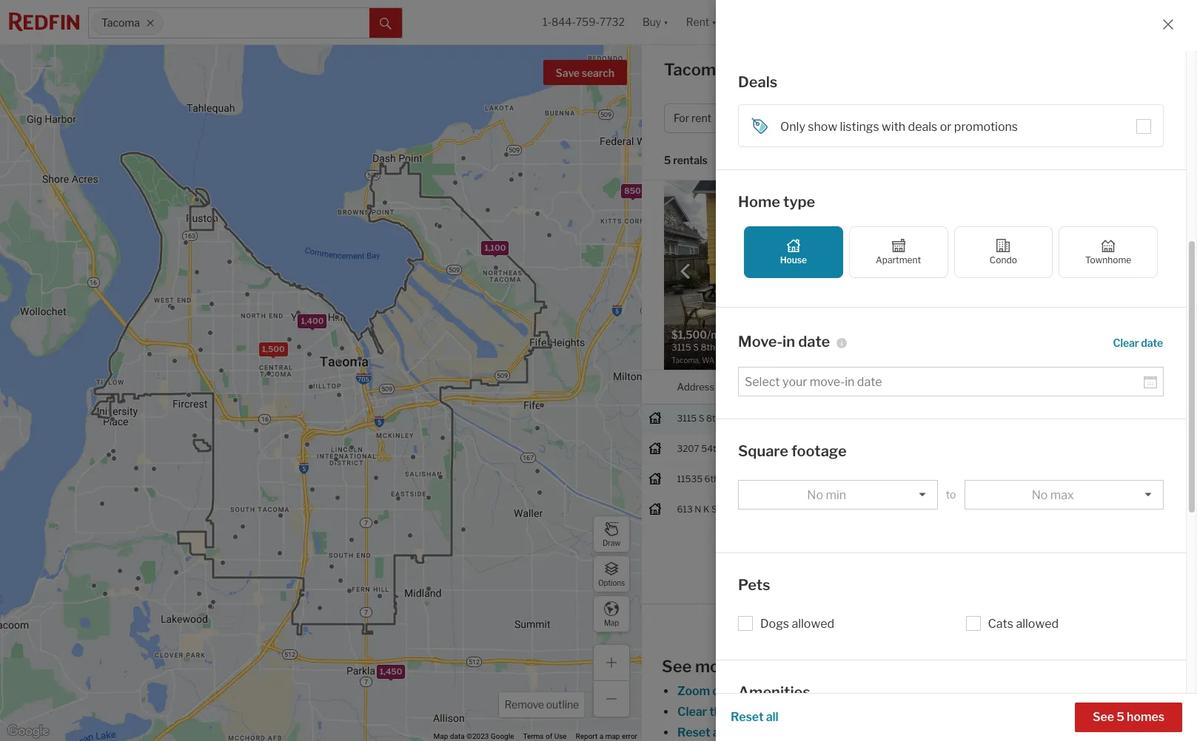 Task type: vqa. For each thing, say whether or not it's contained in the screenshot.
days for 650
yes



Task type: describe. For each thing, give the bounding box(es) containing it.
remove
[[505, 699, 544, 712]]

max
[[1051, 488, 1074, 502]]

0 vertical spatial 76 days
[[996, 218, 1029, 229]]

see 5 homes
[[1093, 711, 1165, 725]]

address
[[677, 381, 715, 393]]

apartment
[[876, 254, 921, 265]]

7732
[[600, 16, 625, 28]]

tacoma for 3115 s 8th st
[[776, 413, 809, 424]]

1-844-759-7732
[[543, 16, 625, 28]]

$1,500
[[850, 413, 879, 424]]

townhome
[[1086, 254, 1132, 265]]

no for no max
[[1032, 488, 1048, 502]]

1,400
[[301, 315, 323, 326]]

54th
[[701, 443, 722, 454]]

with
[[882, 120, 906, 134]]

redfin
[[945, 218, 973, 229]]

5 rentals •
[[664, 154, 718, 168]]

house button
[[845, 104, 913, 133]]

report a map error link
[[576, 733, 638, 741]]

view details
[[1079, 348, 1137, 360]]

air
[[760, 724, 776, 738]]

boundary
[[757, 706, 810, 720]]

0 horizontal spatial date
[[798, 333, 830, 351]]

< 1 day
[[1093, 474, 1120, 485]]

/mo for $1,500
[[879, 413, 896, 424]]

favorite this home image for 76 days
[[1160, 408, 1178, 426]]

no min
[[807, 488, 846, 502]]

next button image
[[891, 264, 906, 279]]

a
[[600, 733, 604, 741]]

dogs allowed
[[760, 617, 835, 631]]

Condo checkbox
[[954, 226, 1053, 278]]

18 days
[[1093, 504, 1124, 515]]

clear the map boundary button
[[677, 706, 811, 720]]

location button
[[776, 371, 815, 404]]

move-
[[738, 333, 783, 351]]

3115
[[677, 413, 697, 424]]

5 inside "5 rentals •"
[[664, 154, 671, 167]]

844-
[[552, 16, 576, 28]]

save search button
[[543, 60, 627, 85]]

850
[[624, 185, 641, 196]]

in
[[783, 333, 795, 351]]

bd
[[942, 112, 954, 125]]

Apartment checkbox
[[849, 226, 948, 278]]

rentals
[[673, 154, 708, 167]]

1,450
[[379, 667, 402, 677]]

2.5
[[986, 474, 999, 485]]

options button
[[593, 556, 630, 593]]

tacoma for 11535 6th ave e
[[776, 474, 809, 485]]

18
[[1093, 504, 1103, 515]]

k
[[703, 504, 710, 515]]

st for 8th
[[723, 413, 732, 424]]

filters
[[728, 726, 761, 740]]

2
[[741, 504, 747, 515]]

3207
[[677, 443, 700, 454]]

1,100
[[484, 242, 506, 253]]

out
[[713, 685, 731, 699]]

or
[[940, 120, 952, 134]]

favorite this home image
[[1160, 469, 1178, 487]]

listings
[[840, 120, 879, 134]]

1,742
[[1027, 474, 1049, 485]]

map data ©2023 google
[[434, 733, 514, 741]]

ave for 6th
[[721, 474, 737, 485]]

map region
[[0, 0, 750, 742]]

outline
[[546, 699, 579, 712]]

clear inside button
[[1113, 337, 1139, 349]]

of
[[546, 733, 553, 741]]

650
[[1027, 504, 1045, 515]]

n
[[695, 504, 701, 515]]

—
[[1136, 218, 1144, 229]]

zoom out button
[[677, 685, 732, 699]]

use
[[554, 733, 567, 741]]

type
[[783, 193, 815, 211]]

reset all filters button
[[677, 726, 761, 740]]

google
[[491, 733, 514, 741]]

previous button image
[[678, 264, 693, 279]]

dogs
[[760, 617, 789, 631]]

remove tacoma image
[[146, 19, 155, 27]]

move-in date
[[738, 333, 830, 351]]

deals
[[908, 120, 938, 134]]

see for see more homes
[[662, 657, 692, 677]]

759-
[[576, 16, 600, 28]]

up to $1.5k button
[[746, 104, 839, 133]]

1 vertical spatial to
[[946, 489, 956, 501]]

s
[[699, 413, 705, 424]]

1 down select your move-in date text field
[[944, 413, 949, 424]]

days for 990
[[1106, 413, 1125, 424]]

all inside button
[[766, 711, 779, 725]]

available
[[1105, 238, 1144, 249]]

price
[[850, 381, 873, 393]]

see for see 5 homes
[[1093, 711, 1114, 725]]

0 vertical spatial days
[[1009, 218, 1029, 229]]

990
[[1027, 413, 1045, 424]]

homes for see 5 homes
[[1127, 711, 1165, 725]]

see 5 homes button
[[1075, 703, 1183, 733]]

unit
[[722, 504, 739, 515]]

save search
[[556, 67, 615, 79]]

1 right <
[[1099, 474, 1103, 485]]

location
[[776, 381, 815, 393]]

lot size
[[1046, 218, 1079, 229]]

square
[[738, 442, 789, 460]]

on
[[932, 218, 943, 229]]

tacoma up "for rent"
[[664, 60, 725, 79]]

table
[[1142, 158, 1172, 172]]

view details button
[[1071, 341, 1145, 366]]



Task type: locate. For each thing, give the bounding box(es) containing it.
allowed right dogs
[[792, 617, 835, 631]]

0 vertical spatial all
[[766, 711, 779, 725]]

remove 1+ bd / 1+ ba image
[[995, 114, 1004, 123]]

lot
[[1046, 218, 1060, 229]]

for
[[674, 112, 689, 125]]

date right in
[[798, 333, 830, 351]]

76 days
[[996, 218, 1029, 229], [1093, 413, 1125, 424]]

1 horizontal spatial map
[[731, 706, 755, 720]]

None search field
[[163, 8, 369, 38]]

more
[[695, 657, 736, 677]]

days for 650
[[1105, 504, 1124, 515]]

map right a
[[605, 733, 620, 741]]

all inside zoom out clear the map boundary reset all filters
[[713, 726, 725, 740]]

condo
[[990, 254, 1017, 265]]

0 horizontal spatial clear
[[678, 706, 707, 720]]

2 vertical spatial days
[[1105, 504, 1124, 515]]

1+ left the bd
[[929, 112, 940, 125]]

google image
[[4, 723, 53, 742]]

0 horizontal spatial reset
[[678, 726, 710, 740]]

favorite this home image for 18 days
[[1160, 500, 1178, 517]]

3207 54th ave ne
[[677, 443, 754, 454]]

2 /mo from the top
[[879, 474, 895, 485]]

1 vertical spatial /mo
[[879, 474, 895, 485]]

2 allowed from the left
[[1016, 617, 1059, 631]]

1+ right / on the right top of the page
[[962, 112, 974, 125]]

home
[[738, 193, 780, 211]]

tacoma for 3207 54th ave ne
[[776, 443, 809, 454]]

clear
[[1113, 337, 1139, 349], [678, 706, 707, 720]]

remove outline
[[505, 699, 579, 712]]

days right the 18
[[1105, 504, 1124, 515]]

0 horizontal spatial no
[[807, 488, 823, 502]]

1+
[[929, 112, 940, 125], [962, 112, 974, 125]]

0 horizontal spatial all
[[713, 726, 725, 740]]

76 days up condo
[[996, 218, 1029, 229]]

photo of 3115 s 8th st, tacoma, wa 98405 image
[[664, 181, 920, 370]]

1 horizontal spatial 76 days
[[1093, 413, 1125, 424]]

6th
[[705, 474, 719, 485]]

allowed right cats
[[1016, 617, 1059, 631]]

0 horizontal spatial st
[[711, 504, 720, 515]]

no for no min
[[807, 488, 823, 502]]

1 vertical spatial 5
[[1117, 711, 1125, 725]]

tacoma right ne
[[776, 443, 809, 454]]

0 vertical spatial 5
[[664, 154, 671, 167]]

1 horizontal spatial house
[[854, 112, 886, 125]]

homes inside button
[[1127, 711, 1165, 725]]

76 days up < 1 day
[[1093, 413, 1125, 424]]

1 vertical spatial favorite this home image
[[1160, 500, 1178, 517]]

allowed
[[792, 617, 835, 631], [1016, 617, 1059, 631]]

1 horizontal spatial clear
[[1113, 337, 1139, 349]]

1 vertical spatial reset
[[678, 726, 710, 740]]

0 horizontal spatial 76 days
[[996, 218, 1029, 229]]

0 vertical spatial clear
[[1113, 337, 1139, 349]]

1 no from the left
[[807, 488, 823, 502]]

1 horizontal spatial 5
[[1117, 711, 1125, 725]]

remove up to $1.5k image
[[819, 114, 828, 123]]

search
[[582, 67, 615, 79]]

1 vertical spatial homes
[[1127, 711, 1165, 725]]

no left min
[[807, 488, 823, 502]]

0 vertical spatial map
[[731, 706, 755, 720]]

0 vertical spatial st
[[723, 413, 732, 424]]

map for map data ©2023 google
[[434, 733, 448, 741]]

1 vertical spatial st
[[711, 504, 720, 515]]

house inside button
[[854, 112, 886, 125]]

favorite this home image up favorite this home image
[[1160, 408, 1178, 426]]

0 vertical spatial see
[[662, 657, 692, 677]]

5 inside button
[[1117, 711, 1125, 725]]

clear date button
[[1113, 330, 1164, 355]]

house inside option
[[780, 254, 807, 265]]

map
[[604, 619, 619, 628], [434, 733, 448, 741]]

only show listings with deals or promotions
[[780, 120, 1018, 134]]

2 1+ from the left
[[962, 112, 974, 125]]

draw
[[603, 539, 621, 548]]

option group containing house
[[744, 226, 1158, 278]]

see
[[662, 657, 692, 677], [1093, 711, 1114, 725]]

0 vertical spatial favorite this home image
[[1160, 408, 1178, 426]]

reset down the at bottom right
[[678, 726, 710, 740]]

1 horizontal spatial reset
[[731, 711, 764, 725]]

1 allowed from the left
[[792, 617, 835, 631]]

1 vertical spatial clear
[[678, 706, 707, 720]]

favorite this home image
[[1160, 408, 1178, 426], [1160, 500, 1178, 517]]

map inside zoom out clear the map boundary reset all filters
[[731, 706, 755, 720]]

1 horizontal spatial to
[[946, 489, 956, 501]]

date
[[798, 333, 830, 351], [1141, 337, 1163, 349]]

map inside button
[[604, 619, 619, 628]]

0 horizontal spatial map
[[434, 733, 448, 741]]

1 vertical spatial 76 days
[[1093, 413, 1125, 424]]

pets
[[738, 577, 771, 595]]

/mo for $1,400
[[879, 504, 896, 515]]

<
[[1093, 474, 1097, 485]]

terms of use link
[[523, 733, 567, 741]]

zoom
[[678, 685, 710, 699]]

conditioning
[[779, 724, 848, 738]]

0 vertical spatial homes
[[739, 657, 792, 677]]

square footage
[[738, 442, 847, 460]]

0 vertical spatial ave
[[724, 443, 739, 454]]

$1,450 /mo
[[850, 474, 895, 485]]

data
[[450, 733, 465, 741]]

favorite this home image down favorite this home image
[[1160, 500, 1178, 517]]

1 vertical spatial ave
[[721, 474, 737, 485]]

0 horizontal spatial see
[[662, 657, 692, 677]]

map up filters in the right bottom of the page
[[731, 706, 755, 720]]

e
[[739, 474, 744, 485]]

clear inside zoom out clear the map boundary reset all filters
[[678, 706, 707, 720]]

1 vertical spatial house
[[780, 254, 807, 265]]

allowed for cats allowed
[[1016, 617, 1059, 631]]

1+ bd / 1+ ba button
[[919, 104, 1015, 133]]

table button
[[1139, 157, 1175, 180]]

0 horizontal spatial 5
[[664, 154, 671, 167]]

no up the 650
[[1032, 488, 1048, 502]]

error
[[622, 733, 638, 741]]

1 vertical spatial all
[[713, 726, 725, 740]]

view
[[1079, 348, 1103, 360]]

$1.5k
[[784, 112, 811, 125]]

0 horizontal spatial to
[[771, 112, 782, 125]]

/mo for $1,450
[[879, 474, 895, 485]]

/mo up "$1,450 /mo"
[[879, 413, 896, 424]]

reset up filters in the right bottom of the page
[[731, 711, 764, 725]]

House checkbox
[[744, 226, 843, 278]]

day
[[1105, 474, 1120, 485]]

76
[[996, 218, 1007, 229], [1093, 413, 1104, 424]]

rent
[[692, 112, 712, 125]]

submit search image
[[380, 18, 392, 29]]

min
[[826, 488, 846, 502]]

Select your move-in date text field
[[745, 375, 1144, 389]]

1 left 990
[[986, 413, 990, 424]]

tacoma for 613 n k st unit 2
[[776, 504, 809, 515]]

remove outline button
[[499, 693, 584, 718]]

the
[[710, 706, 728, 720]]

reset inside zoom out clear the map boundary reset all filters
[[678, 726, 710, 740]]

1 vertical spatial see
[[1093, 711, 1114, 725]]

ave left the e
[[721, 474, 737, 485]]

show
[[808, 120, 838, 134]]

1 horizontal spatial see
[[1093, 711, 1114, 725]]

0 horizontal spatial homes
[[739, 657, 792, 677]]

days
[[1009, 218, 1029, 229], [1106, 413, 1125, 424], [1105, 504, 1124, 515]]

tacoma down square footage
[[776, 474, 809, 485]]

11535 6th ave e
[[677, 474, 744, 485]]

1 vertical spatial map
[[434, 733, 448, 741]]

homes for see more homes
[[739, 657, 792, 677]]

details
[[1105, 348, 1137, 360]]

days left the lot
[[1009, 218, 1029, 229]]

1 1+ from the left
[[929, 112, 940, 125]]

map left data
[[434, 733, 448, 741]]

613
[[677, 504, 693, 515]]

only
[[780, 120, 806, 134]]

1 horizontal spatial 1+
[[962, 112, 974, 125]]

deals
[[738, 73, 778, 91]]

ave for 54th
[[724, 443, 739, 454]]

2 vertical spatial /mo
[[879, 504, 896, 515]]

0 vertical spatial reset
[[731, 711, 764, 725]]

76 up condo
[[996, 218, 1007, 229]]

st right 8th
[[723, 413, 732, 424]]

0 vertical spatial 76
[[996, 218, 1007, 229]]

1 down 2.5
[[986, 504, 990, 515]]

map button
[[593, 596, 630, 633]]

76 up <
[[1093, 413, 1104, 424]]

tacoma down no min
[[776, 504, 809, 515]]

3115 s 8th st
[[677, 413, 732, 424]]

reset inside reset all button
[[731, 711, 764, 725]]

ave left ne
[[724, 443, 739, 454]]

1 vertical spatial days
[[1106, 413, 1125, 424]]

zoom out clear the map boundary reset all filters
[[678, 685, 810, 740]]

to inside button
[[771, 112, 782, 125]]

2 no from the left
[[1032, 488, 1048, 502]]

photos button
[[1079, 157, 1139, 178]]

report
[[576, 733, 598, 741]]

0 vertical spatial /mo
[[879, 413, 896, 424]]

0 horizontal spatial allowed
[[792, 617, 835, 631]]

ba
[[976, 112, 988, 125]]

terms of use
[[523, 733, 567, 741]]

1 vertical spatial 76
[[1093, 413, 1104, 424]]

3 /mo from the top
[[879, 504, 896, 515]]

see inside button
[[1093, 711, 1114, 725]]

ave
[[724, 443, 739, 454], [721, 474, 737, 485]]

/mo up $1,400 /mo
[[879, 474, 895, 485]]

price button
[[850, 371, 873, 404]]

1 favorite this home image from the top
[[1160, 408, 1178, 426]]

house down type
[[780, 254, 807, 265]]

footage
[[792, 442, 847, 460]]

all down the at bottom right
[[713, 726, 725, 740]]

2 favorite this home image from the top
[[1160, 500, 1178, 517]]

option group
[[744, 226, 1158, 278]]

tacoma down location button
[[776, 413, 809, 424]]

draw button
[[593, 516, 630, 553]]

promotions
[[954, 120, 1018, 134]]

$1,500 /mo
[[850, 413, 896, 424]]

0 horizontal spatial 1+
[[929, 112, 940, 125]]

remove house image
[[893, 114, 902, 123]]

allowed for dogs allowed
[[792, 617, 835, 631]]

map down the options
[[604, 619, 619, 628]]

0 horizontal spatial map
[[605, 733, 620, 741]]

map for map
[[604, 619, 619, 628]]

1 /mo from the top
[[879, 413, 896, 424]]

$1,400 /mo
[[850, 504, 896, 515]]

1 horizontal spatial map
[[604, 619, 619, 628]]

0 vertical spatial to
[[771, 112, 782, 125]]

house left remove house image
[[854, 112, 886, 125]]

date inside button
[[1141, 337, 1163, 349]]

1 horizontal spatial st
[[723, 413, 732, 424]]

to
[[771, 112, 782, 125], [946, 489, 956, 501]]

st for k
[[711, 504, 720, 515]]

1 horizontal spatial no
[[1032, 488, 1048, 502]]

/mo down "$1,450 /mo"
[[879, 504, 896, 515]]

1 horizontal spatial allowed
[[1016, 617, 1059, 631]]

Townhome checkbox
[[1059, 226, 1158, 278]]

0 vertical spatial map
[[604, 619, 619, 628]]

0 vertical spatial house
[[854, 112, 886, 125]]

0 horizontal spatial 76
[[996, 218, 1007, 229]]

days up day on the right bottom of the page
[[1106, 413, 1125, 424]]

date right 'details'
[[1141, 337, 1163, 349]]

1 horizontal spatial 76
[[1093, 413, 1104, 424]]

1 horizontal spatial all
[[766, 711, 779, 725]]

tacoma left "remove tacoma" icon
[[101, 17, 140, 29]]

for rent button
[[664, 104, 740, 133]]

all down the amenities
[[766, 711, 779, 725]]

0 horizontal spatial house
[[780, 254, 807, 265]]

1 horizontal spatial date
[[1141, 337, 1163, 349]]

tacoma
[[101, 17, 140, 29], [664, 60, 725, 79], [776, 413, 809, 424], [776, 443, 809, 454], [776, 474, 809, 485], [776, 504, 809, 515]]

1-844-759-7732 link
[[543, 16, 625, 28]]

home type
[[738, 193, 815, 211]]

cats allowed
[[988, 617, 1059, 631]]

/
[[957, 112, 960, 125]]

st right "k"
[[711, 504, 720, 515]]

1 horizontal spatial homes
[[1127, 711, 1165, 725]]

1 vertical spatial map
[[605, 733, 620, 741]]



